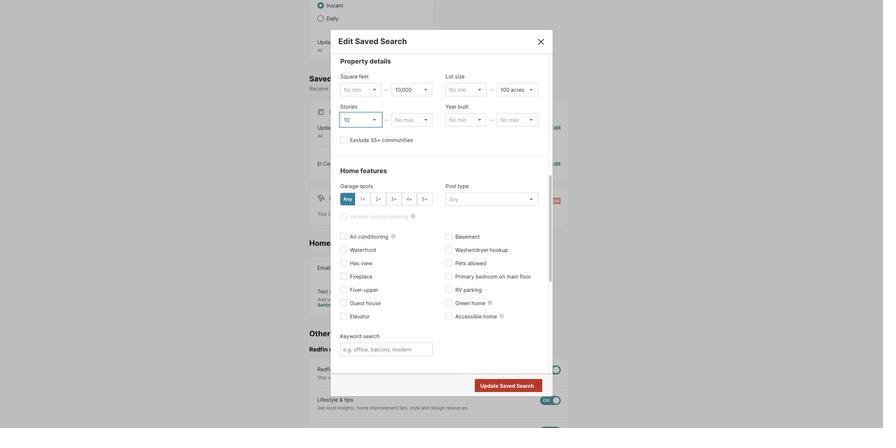 Task type: vqa. For each thing, say whether or not it's contained in the screenshot.
Premier
no



Task type: locate. For each thing, give the bounding box(es) containing it.
1 horizontal spatial your
[[402, 85, 413, 92]]

1 vertical spatial all
[[318, 133, 323, 139]]

0 vertical spatial searches
[[334, 74, 368, 83]]

0 horizontal spatial searches
[[334, 74, 368, 83]]

update down for sale
[[318, 125, 336, 131]]

search inside dialog
[[363, 334, 380, 340]]

1 vertical spatial for
[[329, 195, 340, 202]]

lot size
[[446, 73, 465, 80]]

washer/dryer hookup
[[456, 247, 508, 254]]

up
[[328, 375, 334, 381]]

search up e.g. office, balcony, modern text field
[[363, 334, 380, 340]]

and
[[389, 375, 397, 381], [476, 375, 484, 381], [422, 406, 430, 411]]

0 vertical spatial update
[[318, 39, 336, 45]]

keyword search
[[341, 334, 380, 340]]

saved inside saved searches receive timely notifications based on your preferred search filters.
[[310, 74, 332, 83]]

0 vertical spatial search
[[439, 85, 455, 92]]

edit saved search dialog
[[331, 30, 553, 429]]

home for home features
[[341, 167, 359, 175]]

2 edit button from the top
[[551, 160, 561, 168]]

types down for sale
[[337, 125, 351, 131]]

based
[[378, 85, 393, 92]]

on
[[395, 85, 401, 92], [499, 274, 506, 280], [352, 375, 357, 381]]

edit inside dialog
[[339, 37, 353, 46]]

1+ radio
[[355, 193, 371, 206]]

0 vertical spatial redfin
[[310, 347, 328, 353]]

0 horizontal spatial and
[[389, 375, 397, 381]]

searches inside saved searches receive timely notifications based on your preferred search filters.
[[334, 74, 368, 83]]

0 horizontal spatial to
[[335, 375, 340, 381]]

update types all up property
[[318, 39, 351, 53]]

1+
[[361, 197, 366, 202]]

search inside saved searches receive timely notifications based on your preferred search filters.
[[439, 85, 455, 92]]

1 horizontal spatial to
[[428, 375, 433, 381]]

year
[[446, 104, 457, 110]]

1 types from the top
[[337, 39, 351, 45]]

communities
[[382, 137, 413, 144]]

your
[[402, 85, 413, 92], [328, 297, 337, 303]]

built
[[458, 104, 469, 110]]

0 vertical spatial edit button
[[551, 124, 561, 139]]

0 vertical spatial types
[[337, 39, 351, 45]]

garage spots
[[341, 183, 373, 190]]

to right the up
[[335, 375, 340, 381]]

home
[[472, 300, 486, 307], [484, 314, 497, 320], [357, 406, 369, 411]]

saved up receive
[[310, 74, 332, 83]]

search inside button
[[517, 383, 534, 390]]

improvement
[[370, 406, 398, 411]]

news
[[335, 367, 348, 373]]

square
[[341, 73, 358, 80]]

1 horizontal spatial parking
[[464, 287, 482, 294]]

on inside saved searches receive timely notifications based on your preferred search filters.
[[395, 85, 401, 92]]

filters.
[[457, 85, 472, 92]]

text (sms)
[[318, 289, 345, 295]]

0 horizontal spatial home
[[310, 239, 331, 248]]

option group
[[340, 193, 433, 206]]

1 vertical spatial search
[[363, 334, 380, 340]]

for left rent
[[329, 195, 340, 202]]

1 vertical spatial edit
[[551, 125, 561, 131]]

1 horizontal spatial and
[[422, 406, 430, 411]]

0 vertical spatial parking
[[390, 214, 409, 220]]

green home
[[456, 300, 486, 307]]

home down test
[[341, 167, 359, 175]]

1 vertical spatial searches
[[372, 211, 395, 217]]

year built
[[446, 104, 469, 110]]

test
[[342, 161, 352, 167]]

None checkbox
[[540, 366, 561, 375], [540, 397, 561, 406], [540, 366, 561, 375], [540, 397, 561, 406]]

0 horizontal spatial on
[[352, 375, 357, 381]]

outdoor
[[370, 214, 389, 220]]

floor
[[520, 274, 531, 280]]

home tours
[[310, 239, 352, 248]]

fixer-upper
[[350, 287, 379, 294]]

to left the buy
[[428, 375, 433, 381]]

search up "details"
[[381, 37, 407, 46]]

house
[[366, 300, 381, 307]]

buy
[[434, 375, 442, 381]]

parking up green home
[[464, 287, 482, 294]]

1 vertical spatial home
[[310, 239, 331, 248]]

home for home tours
[[310, 239, 331, 248]]

main
[[507, 274, 519, 280]]

update types all down for sale
[[318, 125, 351, 139]]

tips
[[345, 397, 354, 404]]

redfin up stay
[[318, 367, 333, 373]]

1 update types all from the top
[[318, 39, 351, 53]]

all up el
[[318, 133, 323, 139]]

your left preferred
[[402, 85, 413, 92]]

types up property
[[337, 39, 351, 45]]

for for for rent
[[329, 195, 340, 202]]

2 horizontal spatial and
[[476, 375, 484, 381]]

searching
[[411, 211, 435, 217]]

for left sale
[[329, 109, 340, 116]]

to
[[335, 375, 340, 381], [428, 375, 433, 381]]

and inside lifestyle & tips get local insights, home improvement tips, style and design resources.
[[422, 406, 430, 411]]

search down 'agent.'
[[517, 383, 534, 390]]

home for accessible home
[[484, 314, 497, 320]]

lot
[[446, 73, 454, 80]]

(sms)
[[330, 289, 345, 295]]

update down daily option
[[318, 39, 336, 45]]

1 vertical spatial your
[[328, 297, 337, 303]]

home for green home
[[472, 300, 486, 307]]

primary bedroom on main floor
[[456, 274, 531, 280]]

on right based
[[395, 85, 401, 92]]

saved down 1+ 'option'
[[356, 211, 371, 217]]

— for lot size
[[490, 87, 494, 93]]

saved down with
[[500, 383, 516, 390]]

0 vertical spatial your
[[402, 85, 413, 92]]

— for stories
[[384, 117, 389, 123]]

saved searches receive timely notifications based on your preferred search filters.
[[310, 74, 472, 92]]

home right the insights,
[[357, 406, 369, 411]]

home
[[341, 167, 359, 175], [310, 239, 331, 248]]

1 vertical spatial update types all
[[318, 125, 351, 139]]

home right accessible
[[484, 314, 497, 320]]

1 horizontal spatial home
[[341, 167, 359, 175]]

1 vertical spatial edit button
[[551, 160, 561, 168]]

1 vertical spatial search
[[517, 383, 534, 390]]

5+ radio
[[417, 193, 433, 206]]

and right style
[[422, 406, 430, 411]]

1 for from the top
[[329, 109, 340, 116]]

number
[[353, 297, 370, 303]]

2 types from the top
[[337, 125, 351, 131]]

2 for from the top
[[329, 195, 340, 202]]

searches up notifications
[[334, 74, 368, 83]]

on inside redfin news stay up to date on redfin's tools and features, how to buy or sell a home, and connect with an agent.
[[352, 375, 357, 381]]

1 vertical spatial types
[[337, 125, 351, 131]]

redfin down other
[[310, 347, 328, 353]]

parking
[[390, 214, 409, 220], [464, 287, 482, 294]]

0 vertical spatial home
[[341, 167, 359, 175]]

0 vertical spatial on
[[395, 85, 401, 92]]

search
[[381, 37, 407, 46], [517, 383, 534, 390]]

0 horizontal spatial search
[[363, 334, 380, 340]]

edit button
[[551, 124, 561, 139], [551, 160, 561, 168]]

other
[[310, 329, 331, 339]]

instant
[[327, 2, 344, 9]]

searches down 2+ radio at the left of page
[[372, 211, 395, 217]]

garage
[[341, 183, 358, 190]]

1 vertical spatial home
[[484, 314, 497, 320]]

results
[[516, 383, 534, 390]]

0 vertical spatial search
[[381, 37, 407, 46]]

0 vertical spatial for
[[329, 109, 340, 116]]

connect
[[485, 375, 503, 381]]

parking down 3+ radio
[[390, 214, 409, 220]]

bedroom
[[476, 274, 498, 280]]

home left tours
[[310, 239, 331, 248]]

search down lot
[[439, 85, 455, 92]]

1 horizontal spatial search
[[517, 383, 534, 390]]

features
[[361, 167, 387, 175]]

on for searches
[[395, 85, 401, 92]]

1 horizontal spatial on
[[395, 85, 401, 92]]

edit
[[339, 37, 353, 46], [551, 125, 561, 131], [551, 161, 561, 167]]

0 vertical spatial home
[[472, 300, 486, 307]]

1 vertical spatial on
[[499, 274, 506, 280]]

update down connect
[[481, 383, 499, 390]]

create
[[339, 211, 354, 217]]

list box
[[341, 83, 382, 96], [392, 83, 433, 96], [446, 83, 487, 96], [497, 83, 538, 96], [341, 113, 382, 127], [392, 113, 433, 127], [446, 113, 487, 127], [497, 113, 538, 127], [446, 193, 538, 206]]

0 horizontal spatial search
[[381, 37, 407, 46]]

agent.
[[521, 375, 534, 381]]

2 vertical spatial update
[[481, 383, 499, 390]]

and right home,
[[476, 375, 484, 381]]

waterfront
[[350, 247, 377, 254]]

with
[[504, 375, 513, 381]]

home inside edit saved search dialog
[[341, 167, 359, 175]]

0 vertical spatial edit
[[339, 37, 353, 46]]

for for for sale
[[329, 109, 340, 116]]

your up settings
[[328, 297, 337, 303]]

on right date
[[352, 375, 357, 381]]

no results
[[508, 383, 534, 390]]

1 vertical spatial parking
[[464, 287, 482, 294]]

0 vertical spatial update types all
[[318, 39, 351, 53]]

2 horizontal spatial on
[[499, 274, 506, 280]]

2 vertical spatial home
[[357, 406, 369, 411]]

other emails
[[310, 329, 356, 339]]

for sale
[[329, 109, 354, 116]]

redfin for redfin updates
[[310, 347, 328, 353]]

feet
[[359, 73, 369, 80]]

date
[[341, 375, 350, 381]]

update inside button
[[481, 383, 499, 390]]

— for year built
[[490, 117, 494, 123]]

1 horizontal spatial search
[[439, 85, 455, 92]]

home up accessible home
[[472, 300, 486, 307]]

how
[[418, 375, 427, 381]]

redfin for redfin news stay up to date on redfin's tools and features, how to buy or sell a home, and connect with an agent.
[[318, 367, 333, 373]]

on left main
[[499, 274, 506, 280]]

redfin inside redfin news stay up to date on redfin's tools and features, how to buy or sell a home, and connect with an agent.
[[318, 367, 333, 373]]

option group containing any
[[340, 193, 433, 206]]

phone
[[338, 297, 352, 303]]

insights,
[[338, 406, 356, 411]]

0 vertical spatial all
[[318, 47, 323, 53]]

all down daily option
[[318, 47, 323, 53]]

can
[[328, 211, 337, 217]]

search for update saved search
[[517, 383, 534, 390]]

1 vertical spatial redfin
[[318, 367, 333, 373]]

2 vertical spatial on
[[352, 375, 357, 381]]

fireplace
[[350, 274, 373, 280]]

hookup
[[490, 247, 508, 254]]

square feet
[[341, 73, 369, 80]]

or
[[443, 375, 448, 381]]

pool
[[446, 183, 457, 190]]

include outdoor parking
[[350, 214, 409, 220]]

and right tools
[[389, 375, 397, 381]]

text
[[318, 289, 328, 295]]

4+
[[407, 197, 413, 202]]



Task type: describe. For each thing, give the bounding box(es) containing it.
1 edit button from the top
[[551, 124, 561, 139]]

any
[[344, 197, 352, 202]]

2 all from the top
[[318, 133, 323, 139]]

basement
[[456, 234, 480, 240]]

daily
[[327, 15, 339, 22]]

2 to from the left
[[428, 375, 433, 381]]

sell
[[449, 375, 456, 381]]

elevator
[[350, 314, 370, 320]]

rv parking
[[456, 287, 482, 294]]

Instant radio
[[318, 2, 324, 9]]

get
[[318, 406, 325, 411]]

redfin updates
[[310, 347, 353, 353]]

your inside saved searches receive timely notifications based on your preferred search filters.
[[402, 85, 413, 92]]

55+
[[371, 137, 381, 144]]

resources.
[[447, 406, 469, 411]]

lifestyle
[[318, 397, 338, 404]]

conditioning
[[358, 234, 389, 240]]

local
[[327, 406, 337, 411]]

on inside edit saved search dialog
[[499, 274, 506, 280]]

5+
[[422, 197, 428, 202]]

4+ radio
[[402, 193, 417, 206]]

cerrito
[[323, 161, 340, 167]]

2+ radio
[[371, 193, 386, 206]]

sale
[[341, 109, 354, 116]]

0 horizontal spatial your
[[328, 297, 337, 303]]

email
[[318, 265, 331, 271]]

exclude 55+ communities
[[350, 137, 413, 144]]

search for edit saved search
[[381, 37, 407, 46]]

2 update types all from the top
[[318, 125, 351, 139]]

exclude
[[350, 137, 369, 144]]

air
[[350, 234, 357, 240]]

pets
[[456, 260, 467, 267]]

home,
[[461, 375, 475, 381]]

el
[[318, 161, 322, 167]]

tips,
[[400, 406, 409, 411]]

pool type
[[446, 183, 469, 190]]

stay
[[318, 375, 327, 381]]

3+ radio
[[386, 193, 402, 206]]

e.g. office, balcony, modern text field
[[343, 347, 430, 353]]

saved up the property details in the left of the page
[[355, 37, 379, 46]]

add your phone number in
[[318, 297, 376, 303]]

timely
[[330, 85, 345, 92]]

type
[[458, 183, 469, 190]]

upper
[[364, 287, 379, 294]]

washer/dryer
[[456, 247, 489, 254]]

for
[[436, 211, 443, 217]]

1 all from the top
[[318, 47, 323, 53]]

preferred
[[415, 85, 438, 92]]

— for square feet
[[384, 87, 389, 93]]

you
[[318, 211, 327, 217]]

account settings link
[[318, 297, 395, 308]]

1 horizontal spatial searches
[[372, 211, 395, 217]]

2 vertical spatial edit
[[551, 161, 561, 167]]

allowed
[[468, 260, 487, 267]]

Daily radio
[[318, 15, 324, 22]]

add
[[318, 297, 326, 303]]

3+
[[391, 197, 397, 202]]

home features
[[341, 167, 387, 175]]

no
[[508, 383, 515, 390]]

tours
[[333, 239, 352, 248]]

details
[[370, 57, 391, 65]]

pets allowed
[[456, 260, 487, 267]]

1
[[354, 161, 356, 167]]

saved inside button
[[500, 383, 516, 390]]

keyword
[[341, 334, 362, 340]]

lifestyle & tips get local insights, home improvement tips, style and design resources.
[[318, 397, 469, 411]]

guest
[[350, 300, 365, 307]]

&
[[340, 397, 343, 404]]

a
[[457, 375, 460, 381]]

primary
[[456, 274, 475, 280]]

features,
[[398, 375, 417, 381]]

redfin's
[[358, 375, 375, 381]]

accessible home
[[456, 314, 497, 320]]

fixer-
[[350, 287, 364, 294]]

for rent
[[329, 195, 355, 202]]

emails
[[332, 329, 356, 339]]

property
[[341, 57, 368, 65]]

on for news
[[352, 375, 357, 381]]

property details
[[341, 57, 391, 65]]

1 to from the left
[[335, 375, 340, 381]]

1 vertical spatial update
[[318, 125, 336, 131]]

Any radio
[[340, 193, 356, 206]]

update saved search button
[[475, 380, 543, 392]]

account
[[376, 297, 395, 303]]

rent
[[341, 195, 355, 202]]

edit saved search
[[339, 37, 407, 46]]

receive
[[310, 85, 329, 92]]

tools
[[377, 375, 387, 381]]

accessible
[[456, 314, 482, 320]]

option group inside edit saved search dialog
[[340, 193, 433, 206]]

include
[[350, 214, 368, 220]]

2+
[[376, 197, 382, 202]]

home inside lifestyle & tips get local insights, home improvement tips, style and design resources.
[[357, 406, 369, 411]]

an
[[514, 375, 520, 381]]

rv
[[456, 287, 462, 294]]

size
[[455, 73, 465, 80]]

edit saved search element
[[339, 37, 529, 46]]

0 horizontal spatial parking
[[390, 214, 409, 220]]



